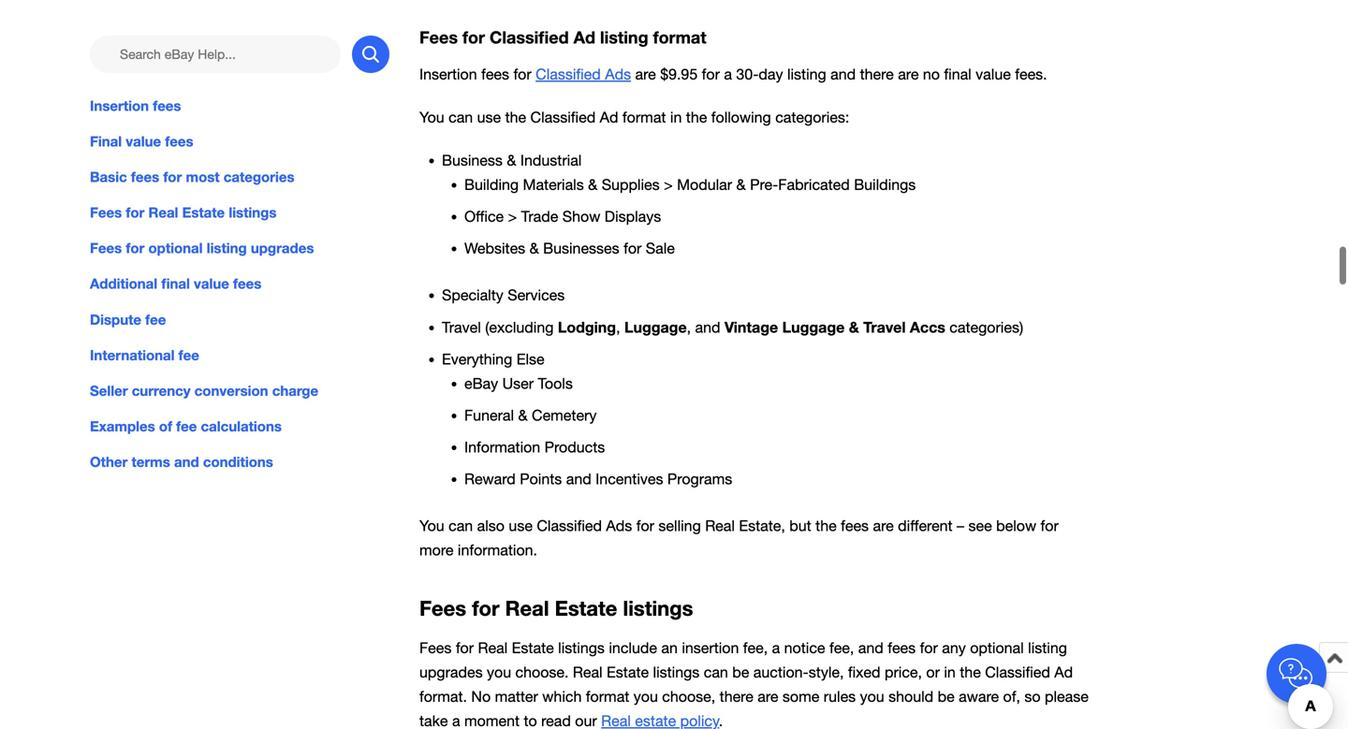 Task type: describe. For each thing, give the bounding box(es) containing it.
specialty services
[[442, 287, 565, 304]]

fees for classified ad listing format
[[420, 27, 707, 47]]

selling
[[659, 517, 701, 535]]

to
[[524, 713, 537, 730]]

office
[[465, 208, 504, 225]]

the up business & industrial
[[505, 108, 526, 126]]

insertion for insertion fees for classified ads are $9.95 for a 30-day listing and there are no final value fees.
[[420, 65, 477, 83]]

matter
[[495, 688, 538, 706]]

fee for dispute fee
[[145, 311, 166, 328]]

fees for optional listing upgrades
[[90, 240, 314, 257]]

calculations
[[201, 418, 282, 435]]

listing down fees for real estate listings link
[[207, 240, 247, 257]]

cemetery
[[532, 407, 597, 424]]

& up show
[[588, 176, 598, 193]]

0 vertical spatial format
[[653, 27, 707, 47]]

can for also
[[449, 517, 473, 535]]

seller currency conversion charge link
[[90, 381, 390, 401]]

other
[[90, 454, 128, 471]]

reward points and incentives programs
[[465, 471, 733, 488]]

0 vertical spatial value
[[976, 65, 1011, 83]]

services
[[508, 287, 565, 304]]

travel inside "travel (excluding lodging , luggage , and vintage luggage & travel accs categories)"
[[442, 319, 481, 336]]

moment
[[465, 713, 520, 730]]

0 vertical spatial use
[[477, 108, 501, 126]]

ads inside you can also use classified ads for selling real estate, but the fees are different – see below for more information.
[[606, 517, 632, 535]]

international fee link
[[90, 345, 390, 366]]

see
[[969, 517, 992, 535]]

optional inside fees for real estate listings include an insertion fee, a notice fee, and fees for any optional listing upgrades you choose. real estate listings can be auction-style, fixed price, or in the classified ad format. no matter which format you choose, there are some rules you should be aware of, so please take a moment to read our
[[970, 640, 1024, 657]]

real down information.
[[505, 596, 549, 621]]

value inside final value fees link
[[126, 133, 161, 150]]

basic fees for most categories
[[90, 169, 295, 186]]

2 , from the left
[[687, 319, 691, 336]]

business
[[442, 152, 503, 169]]

1 horizontal spatial >
[[664, 176, 673, 193]]

real up no
[[478, 640, 508, 657]]

and inside fees for real estate listings include an insertion fee, a notice fee, and fees for any optional listing upgrades you choose. real estate listings can be auction-style, fixed price, or in the classified ad format. no matter which format you choose, there are some rules you should be aware of, so please take a moment to read our
[[859, 640, 884, 657]]

no
[[471, 688, 491, 706]]

so
[[1025, 688, 1041, 706]]

office > trade show displays
[[465, 208, 661, 225]]

listings up choose.
[[558, 640, 605, 657]]

are left no
[[898, 65, 919, 83]]

an
[[662, 640, 678, 657]]

take
[[420, 713, 448, 730]]

insertion fees for classified ads are $9.95 for a 30-day listing and there are no final value fees.
[[420, 65, 1048, 83]]

insertion fees link
[[90, 96, 390, 116]]

no
[[923, 65, 940, 83]]

seller
[[90, 382, 128, 399]]

most
[[186, 169, 220, 186]]

& down trade
[[530, 240, 539, 257]]

day
[[759, 65, 783, 83]]

fee for international fee
[[179, 347, 199, 364]]

price,
[[885, 664, 922, 681]]

information products
[[465, 439, 605, 456]]

categories)
[[950, 319, 1024, 336]]

use inside you can also use classified ads for selling real estate, but the fees are different – see below for more information.
[[509, 517, 533, 535]]

categories:
[[776, 108, 850, 126]]

0 vertical spatial a
[[724, 65, 732, 83]]

format inside fees for real estate listings include an insertion fee, a notice fee, and fees for any optional listing upgrades you choose. real estate listings can be auction-style, fixed price, or in the classified ad format. no matter which format you choose, there are some rules you should be aware of, so please take a moment to read our
[[586, 688, 630, 706]]

1 fee, from the left
[[743, 640, 768, 657]]

0 vertical spatial ads
[[605, 65, 631, 83]]

international fee
[[90, 347, 199, 364]]

businesses
[[543, 240, 620, 257]]

business & industrial
[[442, 152, 582, 169]]

value inside additional final value fees link
[[194, 276, 229, 292]]

can for use
[[449, 108, 473, 126]]

2 vertical spatial fee
[[176, 418, 197, 435]]

sale
[[646, 240, 675, 257]]

the inside fees for real estate listings include an insertion fee, a notice fee, and fees for any optional listing upgrades you choose. real estate listings can be auction-style, fixed price, or in the classified ad format. no matter which format you choose, there are some rules you should be aware of, so please take a moment to read our
[[960, 664, 981, 681]]

reward
[[465, 471, 516, 488]]

following
[[712, 108, 771, 126]]

0 horizontal spatial you
[[487, 664, 511, 681]]

websites
[[465, 240, 526, 257]]

basic fees for most categories link
[[90, 167, 390, 187]]

estate,
[[739, 517, 786, 535]]

listing right day
[[788, 65, 827, 83]]

final value fees
[[90, 133, 193, 150]]

format.
[[420, 688, 467, 706]]

fees.
[[1015, 65, 1048, 83]]

auction-
[[754, 664, 809, 681]]

upgrades inside fees for real estate listings include an insertion fee, a notice fee, and fees for any optional listing upgrades you choose. real estate listings can be auction-style, fixed price, or in the classified ad format. no matter which format you choose, there are some rules you should be aware of, so please take a moment to read our
[[420, 664, 483, 681]]

estate up choose.
[[512, 640, 554, 657]]

points
[[520, 471, 562, 488]]

our
[[575, 713, 597, 730]]

vintage
[[725, 318, 778, 336]]

$9.95
[[660, 65, 698, 83]]

1 horizontal spatial there
[[860, 65, 894, 83]]

fees inside fees for real estate listings include an insertion fee, a notice fee, and fees for any optional listing upgrades you choose. real estate listings can be auction-style, fixed price, or in the classified ad format. no matter which format you choose, there are some rules you should be aware of, so please take a moment to read our
[[420, 640, 452, 657]]

please
[[1045, 688, 1089, 706]]

which
[[543, 688, 582, 706]]

of
[[159, 418, 172, 435]]

1 luggage from the left
[[625, 318, 687, 336]]

everything
[[442, 351, 513, 368]]

fees down final value fees
[[131, 169, 159, 186]]

classified down fees for classified ad listing format
[[536, 65, 601, 83]]

buildings
[[854, 176, 916, 193]]

listing inside fees for real estate listings include an insertion fee, a notice fee, and fees for any optional listing upgrades you choose. real estate listings can be auction-style, fixed price, or in the classified ad format. no matter which format you choose, there are some rules you should be aware of, so please take a moment to read our
[[1028, 640, 1068, 657]]

1 , from the left
[[616, 319, 620, 336]]

classified inside fees for real estate listings include an insertion fee, a notice fee, and fees for any optional listing upgrades you choose. real estate listings can be auction-style, fixed price, or in the classified ad format. no matter which format you choose, there are some rules you should be aware of, so please take a moment to read our
[[985, 664, 1051, 681]]

and inside other terms and conditions 'link'
[[174, 454, 199, 471]]

lodging
[[558, 318, 616, 336]]

& left the pre-
[[737, 176, 746, 193]]

insertion
[[682, 640, 739, 657]]

accs
[[910, 318, 946, 336]]

examples of fee calculations link
[[90, 416, 390, 437]]

0 vertical spatial ad
[[574, 27, 596, 47]]

examples of fee calculations
[[90, 418, 282, 435]]

style,
[[809, 664, 844, 681]]

information
[[465, 439, 541, 456]]

& left accs
[[849, 318, 859, 336]]

are inside fees for real estate listings include an insertion fee, a notice fee, and fees for any optional listing upgrades you choose. real estate listings can be auction-style, fixed price, or in the classified ad format. no matter which format you choose, there are some rules you should be aware of, so please take a moment to read our
[[758, 688, 779, 706]]

conversion
[[194, 382, 268, 399]]

else
[[517, 351, 545, 368]]

aware
[[959, 688, 999, 706]]

choose,
[[662, 688, 716, 706]]

programs
[[668, 471, 733, 488]]

you for you can use the classified ad format in the following categories:
[[420, 108, 445, 126]]

1 horizontal spatial be
[[938, 688, 955, 706]]

dispute fee link
[[90, 309, 390, 330]]

and up categories: at right
[[831, 65, 856, 83]]

final
[[90, 133, 122, 150]]

fees up final value fees
[[153, 97, 181, 114]]

in inside fees for real estate listings include an insertion fee, a notice fee, and fees for any optional listing upgrades you choose. real estate listings can be auction-style, fixed price, or in the classified ad format. no matter which format you choose, there are some rules you should be aware of, so please take a moment to read our
[[944, 664, 956, 681]]

seller currency conversion charge
[[90, 382, 318, 399]]

1 vertical spatial a
[[772, 640, 780, 657]]

currency
[[132, 382, 191, 399]]



Task type: vqa. For each thing, say whether or not it's contained in the screenshot.
Ads to the bottom
yes



Task type: locate. For each thing, give the bounding box(es) containing it.
should
[[889, 688, 934, 706]]

rules
[[824, 688, 856, 706]]

ads
[[605, 65, 631, 83], [606, 517, 632, 535]]

0 horizontal spatial optional
[[148, 240, 203, 257]]

travel down specialty
[[442, 319, 481, 336]]

additional final value fees link
[[90, 274, 390, 294]]

supplies
[[602, 176, 660, 193]]

upgrades down fees for real estate listings link
[[251, 240, 314, 257]]

1 horizontal spatial insertion
[[420, 65, 477, 83]]

> left trade
[[508, 208, 517, 225]]

1 horizontal spatial fee,
[[830, 640, 854, 657]]

fees right but
[[841, 517, 869, 535]]

0 vertical spatial can
[[449, 108, 473, 126]]

conditions
[[203, 454, 273, 471]]

ads up you can use the classified ad format in the following categories:
[[605, 65, 631, 83]]

you inside you can also use classified ads for selling real estate, but the fees are different – see below for more information.
[[420, 517, 445, 535]]

for
[[463, 27, 485, 47], [514, 65, 532, 83], [702, 65, 720, 83], [163, 169, 182, 186], [126, 204, 145, 221], [624, 240, 642, 257], [126, 240, 145, 257], [637, 517, 655, 535], [1041, 517, 1059, 535], [472, 596, 500, 621], [456, 640, 474, 657], [920, 640, 938, 657]]

final right no
[[944, 65, 972, 83]]

ad
[[574, 27, 596, 47], [600, 108, 619, 126], [1055, 664, 1073, 681]]

luggage right vintage
[[783, 318, 845, 336]]

you
[[487, 664, 511, 681], [634, 688, 658, 706], [860, 688, 885, 706]]

estate down include
[[607, 664, 649, 681]]

examples
[[90, 418, 155, 435]]

a left 30-
[[724, 65, 732, 83]]

format down $9.95 in the top of the page
[[623, 108, 666, 126]]

or
[[927, 664, 940, 681]]

be
[[733, 664, 750, 681], [938, 688, 955, 706]]

0 horizontal spatial upgrades
[[251, 240, 314, 257]]

ad down classified ads link
[[600, 108, 619, 126]]

1 vertical spatial upgrades
[[420, 664, 483, 681]]

more
[[420, 542, 454, 559]]

modular
[[677, 176, 732, 193]]

& up building
[[507, 152, 516, 169]]

Search eBay Help... text field
[[90, 36, 341, 73]]

you up more on the bottom of the page
[[420, 517, 445, 535]]

0 horizontal spatial >
[[508, 208, 517, 225]]

(excluding
[[485, 319, 554, 336]]

there right choose,
[[720, 688, 754, 706]]

notice
[[784, 640, 826, 657]]

fees for real estate listings up choose.
[[420, 596, 693, 621]]

0 horizontal spatial travel
[[442, 319, 481, 336]]

use right "also"
[[509, 517, 533, 535]]

1 vertical spatial insertion
[[90, 97, 149, 114]]

2 vertical spatial can
[[704, 664, 728, 681]]

1 horizontal spatial optional
[[970, 640, 1024, 657]]

optional up additional final value fees
[[148, 240, 203, 257]]

categories
[[224, 169, 295, 186]]

1 horizontal spatial upgrades
[[420, 664, 483, 681]]

there left no
[[860, 65, 894, 83]]

2 vertical spatial format
[[586, 688, 630, 706]]

you for you can also use classified ads for selling real estate, but the fees are different – see below for more information.
[[420, 517, 445, 535]]

1 horizontal spatial a
[[724, 65, 732, 83]]

estate up include
[[555, 596, 618, 621]]

1 horizontal spatial use
[[509, 517, 533, 535]]

2 horizontal spatial ad
[[1055, 664, 1073, 681]]

a
[[724, 65, 732, 83], [772, 640, 780, 657], [452, 713, 460, 730]]

also
[[477, 517, 505, 535]]

0 horizontal spatial final
[[161, 276, 190, 292]]

1 vertical spatial value
[[126, 133, 161, 150]]

are left the different
[[873, 517, 894, 535]]

a up auction-
[[772, 640, 780, 657]]

basic
[[90, 169, 127, 186]]

can up business
[[449, 108, 473, 126]]

you up matter
[[487, 664, 511, 681]]

any
[[942, 640, 966, 657]]

upgrades up format.
[[420, 664, 483, 681]]

listings down the categories
[[229, 204, 277, 221]]

but
[[790, 517, 812, 535]]

1 vertical spatial final
[[161, 276, 190, 292]]

real right "selling"
[[705, 517, 735, 535]]

, down businesses
[[616, 319, 620, 336]]

fees for real estate listings link
[[90, 202, 390, 223]]

> left "modular"
[[664, 176, 673, 193]]

0 vertical spatial >
[[664, 176, 673, 193]]

industrial
[[521, 152, 582, 169]]

fee, up style,
[[830, 640, 854, 657]]

additional
[[90, 276, 157, 292]]

2 you from the top
[[420, 517, 445, 535]]

can inside you can also use classified ads for selling real estate, but the fees are different – see below for more information.
[[449, 517, 473, 535]]

funeral
[[465, 407, 514, 424]]

2 vertical spatial a
[[452, 713, 460, 730]]

optional right any
[[970, 640, 1024, 657]]

and down examples of fee calculations
[[174, 454, 199, 471]]

2 luggage from the left
[[783, 318, 845, 336]]

0 vertical spatial optional
[[148, 240, 203, 257]]

and
[[831, 65, 856, 83], [695, 319, 721, 336], [174, 454, 199, 471], [566, 471, 592, 488], [859, 640, 884, 657]]

real down 'basic fees for most categories'
[[148, 204, 178, 221]]

1 horizontal spatial value
[[194, 276, 229, 292]]

fees inside fees for real estate listings include an insertion fee, a notice fee, and fees for any optional listing upgrades you choose. real estate listings can be auction-style, fixed price, or in the classified ad format. no matter which format you choose, there are some rules you should be aware of, so please take a moment to read our
[[888, 640, 916, 657]]

fees for real estate listings
[[90, 204, 277, 221], [420, 596, 693, 621]]

ad inside fees for real estate listings include an insertion fee, a notice fee, and fees for any optional listing upgrades you choose. real estate listings can be auction-style, fixed price, or in the classified ad format. no matter which format you choose, there are some rules you should be aware of, so please take a moment to read our
[[1055, 664, 1073, 681]]

other terms and conditions
[[90, 454, 273, 471]]

information.
[[458, 542, 538, 559]]

classified ads link
[[536, 65, 631, 83]]

can left "also"
[[449, 517, 473, 535]]

ads down incentives
[[606, 517, 632, 535]]

0 horizontal spatial ad
[[574, 27, 596, 47]]

a right take
[[452, 713, 460, 730]]

and inside "travel (excluding lodging , luggage , and vintage luggage & travel accs categories)"
[[695, 319, 721, 336]]

materials
[[523, 176, 584, 193]]

additional final value fees
[[90, 276, 262, 292]]

& down ebay user tools
[[518, 407, 528, 424]]

0 horizontal spatial be
[[733, 664, 750, 681]]

fee,
[[743, 640, 768, 657], [830, 640, 854, 657]]

terms
[[132, 454, 170, 471]]

travel (excluding lodging , luggage , and vintage luggage & travel accs categories)
[[442, 318, 1024, 336]]

0 vertical spatial be
[[733, 664, 750, 681]]

fees inside you can also use classified ads for selling real estate, but the fees are different – see below for more information.
[[841, 517, 869, 535]]

0 horizontal spatial use
[[477, 108, 501, 126]]

in down $9.95 in the top of the page
[[670, 108, 682, 126]]

1 vertical spatial you
[[420, 517, 445, 535]]

0 horizontal spatial value
[[126, 133, 161, 150]]

0 horizontal spatial fees for real estate listings
[[90, 204, 277, 221]]

1 vertical spatial optional
[[970, 640, 1024, 657]]

, left vintage
[[687, 319, 691, 336]]

are inside you can also use classified ads for selling real estate, but the fees are different – see below for more information.
[[873, 517, 894, 535]]

ebay
[[465, 375, 498, 392]]

in
[[670, 108, 682, 126], [944, 664, 956, 681]]

1 horizontal spatial fees for real estate listings
[[420, 596, 693, 621]]

fee
[[145, 311, 166, 328], [179, 347, 199, 364], [176, 418, 197, 435]]

you up business
[[420, 108, 445, 126]]

1 vertical spatial fee
[[179, 347, 199, 364]]

funeral & cemetery
[[465, 407, 597, 424]]

1 vertical spatial ads
[[606, 517, 632, 535]]

,
[[616, 319, 620, 336], [687, 319, 691, 336]]

listings down an
[[653, 664, 700, 681]]

1 horizontal spatial you
[[634, 688, 658, 706]]

2 horizontal spatial you
[[860, 688, 885, 706]]

tools
[[538, 375, 573, 392]]

fixed
[[848, 664, 881, 681]]

and down products at the left bottom of page
[[566, 471, 592, 488]]

1 you from the top
[[420, 108, 445, 126]]

1 vertical spatial ad
[[600, 108, 619, 126]]

classified up industrial
[[531, 108, 596, 126]]

0 horizontal spatial ,
[[616, 319, 620, 336]]

in right or
[[944, 664, 956, 681]]

fees for real estate listings inside fees for real estate listings link
[[90, 204, 277, 221]]

are down auction-
[[758, 688, 779, 706]]

insertion up business
[[420, 65, 477, 83]]

fees for real estate listings down 'basic fees for most categories'
[[90, 204, 277, 221]]

2 horizontal spatial value
[[976, 65, 1011, 83]]

1 horizontal spatial ,
[[687, 319, 691, 336]]

fees up price,
[[888, 640, 916, 657]]

0 horizontal spatial insertion
[[90, 97, 149, 114]]

fees for optional listing upgrades link
[[90, 238, 390, 259]]

0 horizontal spatial in
[[670, 108, 682, 126]]

you left choose,
[[634, 688, 658, 706]]

0 vertical spatial upgrades
[[251, 240, 314, 257]]

value down fees for optional listing upgrades
[[194, 276, 229, 292]]

0 vertical spatial final
[[944, 65, 972, 83]]

fee right of
[[176, 418, 197, 435]]

listing up so
[[1028, 640, 1068, 657]]

–
[[957, 517, 965, 535]]

estate inside fees for real estate listings link
[[182, 204, 225, 221]]

classified up of,
[[985, 664, 1051, 681]]

websites & businesses for sale
[[465, 240, 675, 257]]

0 horizontal spatial a
[[452, 713, 460, 730]]

building materials & supplies > modular & pre-fabricated buildings
[[465, 176, 916, 193]]

1 horizontal spatial ad
[[600, 108, 619, 126]]

0 vertical spatial fees for real estate listings
[[90, 204, 277, 221]]

0 vertical spatial there
[[860, 65, 894, 83]]

the left following
[[686, 108, 707, 126]]

below
[[997, 517, 1037, 535]]

pre-
[[750, 176, 779, 193]]

can inside fees for real estate listings include an insertion fee, a notice fee, and fees for any optional listing upgrades you choose. real estate listings can be auction-style, fixed price, or in the classified ad format. no matter which format you choose, there are some rules you should be aware of, so please take a moment to read our
[[704, 664, 728, 681]]

displays
[[605, 208, 661, 225]]

luggage right lodging
[[625, 318, 687, 336]]

charge
[[272, 382, 318, 399]]

1 vertical spatial in
[[944, 664, 956, 681]]

1 vertical spatial format
[[623, 108, 666, 126]]

0 horizontal spatial fee,
[[743, 640, 768, 657]]

show
[[563, 208, 601, 225]]

insertion for insertion fees
[[90, 97, 149, 114]]

1 vertical spatial >
[[508, 208, 517, 225]]

the up the aware
[[960, 664, 981, 681]]

dispute
[[90, 311, 141, 328]]

optional
[[148, 240, 203, 257], [970, 640, 1024, 657]]

the right but
[[816, 517, 837, 535]]

2 vertical spatial ad
[[1055, 664, 1073, 681]]

fee up seller currency conversion charge
[[179, 347, 199, 364]]

real inside you can also use classified ads for selling real estate, but the fees are different – see below for more information.
[[705, 517, 735, 535]]

fees down fees for classified ad listing format
[[481, 65, 509, 83]]

0 vertical spatial fee
[[145, 311, 166, 328]]

read
[[541, 713, 571, 730]]

the inside you can also use classified ads for selling real estate, but the fees are different – see below for more information.
[[816, 517, 837, 535]]

2 horizontal spatial a
[[772, 640, 780, 657]]

ad up please
[[1055, 664, 1073, 681]]

classified up classified ads link
[[490, 27, 569, 47]]

final value fees link
[[90, 131, 390, 152]]

there inside fees for real estate listings include an insertion fee, a notice fee, and fees for any optional listing upgrades you choose. real estate listings can be auction-style, fixed price, or in the classified ad format. no matter which format you choose, there are some rules you should be aware of, so please take a moment to read our
[[720, 688, 754, 706]]

format up our
[[586, 688, 630, 706]]

you down fixed
[[860, 688, 885, 706]]

be down or
[[938, 688, 955, 706]]

specialty
[[442, 287, 504, 304]]

use up business
[[477, 108, 501, 126]]

travel left accs
[[864, 318, 906, 336]]

fee up international fee
[[145, 311, 166, 328]]

1 horizontal spatial final
[[944, 65, 972, 83]]

2 fee, from the left
[[830, 640, 854, 657]]

use
[[477, 108, 501, 126], [509, 517, 533, 535]]

insertion fees
[[90, 97, 181, 114]]

1 horizontal spatial in
[[944, 664, 956, 681]]

insertion up final
[[90, 97, 149, 114]]

0 horizontal spatial luggage
[[625, 318, 687, 336]]

ebay user tools
[[465, 375, 573, 392]]

30-
[[736, 65, 759, 83]]

trade
[[521, 208, 558, 225]]

ad up classified ads link
[[574, 27, 596, 47]]

0 vertical spatial you
[[420, 108, 445, 126]]

and up fixed
[[859, 640, 884, 657]]

products
[[545, 439, 605, 456]]

listings up an
[[623, 596, 693, 621]]

other terms and conditions link
[[90, 452, 390, 472]]

fees up 'basic fees for most categories'
[[165, 133, 193, 150]]

0 vertical spatial insertion
[[420, 65, 477, 83]]

the
[[505, 108, 526, 126], [686, 108, 707, 126], [816, 517, 837, 535], [960, 664, 981, 681]]

0 horizontal spatial there
[[720, 688, 754, 706]]

insertion
[[420, 65, 477, 83], [90, 97, 149, 114]]

&
[[507, 152, 516, 169], [588, 176, 598, 193], [737, 176, 746, 193], [530, 240, 539, 257], [849, 318, 859, 336], [518, 407, 528, 424]]

different
[[898, 517, 953, 535]]

real up which
[[573, 664, 603, 681]]

fee, up auction-
[[743, 640, 768, 657]]

can down the insertion
[[704, 664, 728, 681]]

classified inside you can also use classified ads for selling real estate, but the fees are different – see below for more information.
[[537, 517, 602, 535]]

are left $9.95 in the top of the page
[[635, 65, 656, 83]]

and left vintage
[[695, 319, 721, 336]]

format up $9.95 in the top of the page
[[653, 27, 707, 47]]

1 vertical spatial fees for real estate listings
[[420, 596, 693, 621]]

fabricated
[[779, 176, 850, 193]]

you can also use classified ads for selling real estate, but the fees are different – see below for more information.
[[420, 517, 1059, 559]]

listing up classified ads link
[[600, 27, 649, 47]]

1 vertical spatial can
[[449, 517, 473, 535]]

incentives
[[596, 471, 663, 488]]

1 vertical spatial there
[[720, 688, 754, 706]]

you
[[420, 108, 445, 126], [420, 517, 445, 535]]

fees down fees for optional listing upgrades link
[[233, 276, 262, 292]]

be down the insertion
[[733, 664, 750, 681]]

2 vertical spatial value
[[194, 276, 229, 292]]

final down fees for optional listing upgrades
[[161, 276, 190, 292]]

include
[[609, 640, 657, 657]]

0 vertical spatial in
[[670, 108, 682, 126]]

value left fees.
[[976, 65, 1011, 83]]

estate down most
[[182, 204, 225, 221]]

classified down points
[[537, 517, 602, 535]]

value down insertion fees
[[126, 133, 161, 150]]

1 horizontal spatial travel
[[864, 318, 906, 336]]

1 horizontal spatial luggage
[[783, 318, 845, 336]]

1 vertical spatial be
[[938, 688, 955, 706]]

1 vertical spatial use
[[509, 517, 533, 535]]

some
[[783, 688, 820, 706]]



